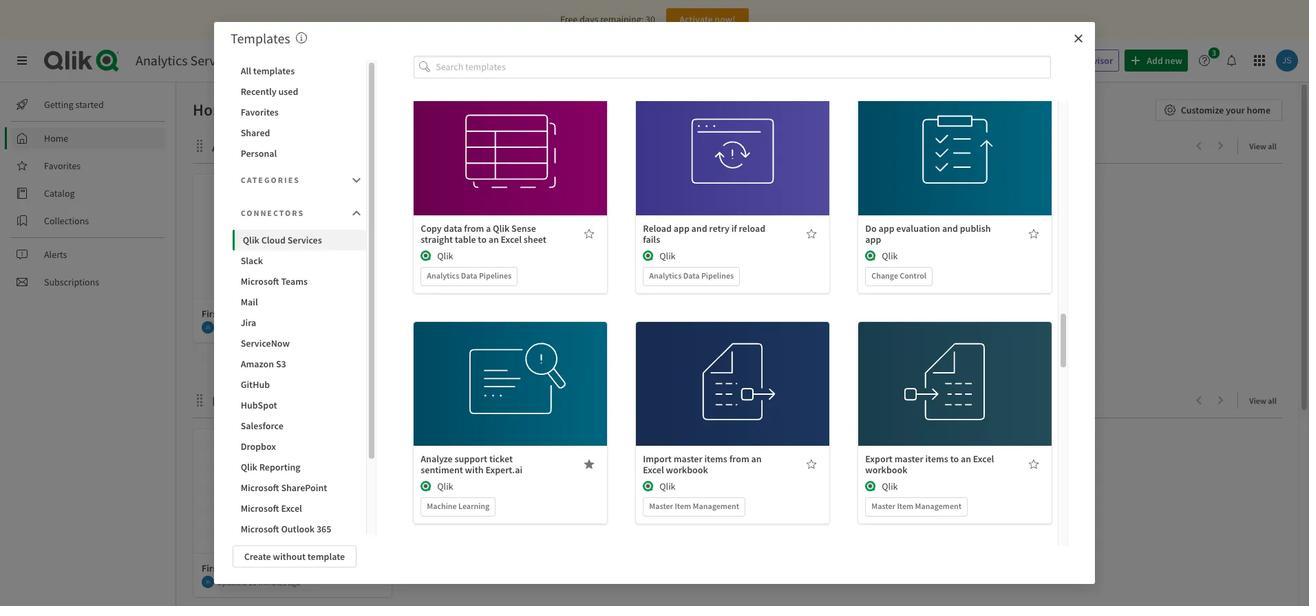 Task type: locate. For each thing, give the bounding box(es) containing it.
all templates button
[[232, 61, 366, 81]]

searchbar element
[[763, 49, 1004, 72]]

pipelines
[[479, 270, 512, 281], [701, 270, 734, 281]]

and left publish
[[942, 222, 958, 234]]

template for reload app and retry if reload fails
[[723, 132, 760, 144]]

qlik for do app evaluation and publish app
[[882, 250, 898, 262]]

pipelines down copy data from a qlik sense straight table to an excel sheet
[[479, 270, 512, 281]]

microsoft down microsoft excel
[[241, 523, 279, 536]]

1 vertical spatial minutes
[[258, 577, 286, 587]]

1 horizontal spatial pipelines
[[701, 270, 734, 281]]

management for to
[[915, 501, 962, 511]]

template
[[500, 132, 538, 144], [723, 132, 760, 144], [945, 132, 983, 144], [500, 362, 538, 375], [723, 362, 760, 375], [945, 362, 983, 375], [308, 551, 345, 563]]

1 vertical spatial to
[[478, 233, 487, 245]]

app inside reload app and retry if reload fails
[[674, 222, 690, 234]]

first for analytics to explore
[[202, 308, 220, 320]]

app right the reload
[[674, 222, 690, 234]]

salesforce
[[241, 420, 283, 432]]

0 vertical spatial view
[[1249, 141, 1266, 151]]

2 updated 10 minutes ago from the top
[[217, 577, 301, 587]]

first left create
[[202, 562, 220, 575]]

2 view from the top
[[1249, 396, 1266, 406]]

qlik down the fails
[[660, 250, 676, 262]]

1 horizontal spatial master
[[872, 501, 896, 511]]

details button for to
[[912, 388, 998, 410]]

2 horizontal spatial an
[[961, 453, 971, 465]]

2 first from the top
[[202, 562, 220, 575]]

0 horizontal spatial and
[[691, 222, 707, 234]]

excel
[[501, 233, 522, 245], [973, 453, 994, 465], [643, 464, 664, 476], [281, 502, 302, 515]]

1 management from the left
[[693, 501, 739, 511]]

minutes down create
[[258, 577, 286, 587]]

2 qlik image from the left
[[865, 250, 876, 261]]

close image
[[1073, 33, 1084, 44]]

qlik image down the import
[[643, 481, 654, 492]]

master inside export master items to an excel workbook
[[895, 453, 923, 465]]

evaluation
[[896, 222, 940, 234]]

1 data from the left
[[461, 270, 477, 281]]

0 horizontal spatial an
[[488, 233, 499, 245]]

1 horizontal spatial services
[[287, 234, 322, 246]]

master for import master items from an excel workbook
[[649, 501, 673, 511]]

0 vertical spatial all
[[1268, 141, 1277, 151]]

navigation pane element
[[0, 88, 176, 299]]

1 vertical spatial jacob simon element
[[202, 576, 214, 589]]

0 horizontal spatial from
[[464, 222, 484, 234]]

qlik for import master items from an excel workbook
[[660, 480, 676, 493]]

1 updated from the top
[[217, 322, 247, 333]]

1 horizontal spatial add to favorites image
[[806, 228, 817, 239]]

qlik right a
[[493, 222, 510, 234]]

home
[[193, 99, 235, 120], [44, 132, 68, 145]]

to inside the home "main content"
[[269, 138, 281, 155]]

data for fails
[[683, 270, 700, 281]]

all
[[1268, 141, 1277, 151], [1268, 396, 1277, 406]]

updated 10 minutes ago up servicenow
[[217, 322, 301, 333]]

minutes up servicenow
[[258, 322, 286, 333]]

qlik
[[493, 222, 510, 234], [243, 234, 259, 246], [437, 250, 453, 262], [660, 250, 676, 262], [882, 250, 898, 262], [241, 461, 257, 474], [437, 480, 453, 493], [660, 480, 676, 493], [882, 480, 898, 493]]

and left retry
[[691, 222, 707, 234]]

jacob simon image for recently used
[[202, 576, 214, 589]]

analytics data pipelines for straight
[[427, 270, 512, 281]]

analytics to explore link
[[212, 138, 334, 155]]

ago down the create without template button
[[288, 577, 301, 587]]

0 vertical spatial favorites
[[241, 106, 279, 118]]

an inside import master items from an excel workbook
[[751, 453, 762, 465]]

2 vertical spatial to
[[950, 453, 959, 465]]

details for to
[[941, 393, 969, 405]]

reporting
[[259, 461, 300, 474]]

analytics data pipelines down the table
[[427, 270, 512, 281]]

1 vertical spatial view all
[[1249, 396, 1277, 406]]

jacob simon image
[[202, 321, 214, 334], [202, 576, 214, 589]]

2 items from the left
[[925, 453, 948, 465]]

cloud
[[261, 234, 286, 246]]

home up move collection image
[[193, 99, 235, 120]]

updated down the mail
[[217, 322, 247, 333]]

services
[[190, 52, 238, 69], [287, 234, 322, 246]]

use for and
[[928, 132, 943, 144]]

1 item from the left
[[675, 501, 691, 511]]

home down getting
[[44, 132, 68, 145]]

items inside import master items from an excel workbook
[[704, 453, 727, 465]]

master item management down export master items to an excel workbook
[[872, 501, 962, 511]]

pipelines for retry
[[701, 270, 734, 281]]

1 vertical spatial updated
[[217, 577, 247, 587]]

microsoft for microsoft outlook 365
[[241, 523, 279, 536]]

0 horizontal spatial to
[[269, 138, 281, 155]]

1 view all link from the top
[[1249, 137, 1282, 154]]

outlook
[[281, 523, 315, 536]]

2 master item management from the left
[[872, 501, 962, 511]]

from
[[464, 222, 484, 234], [729, 453, 749, 465]]

use template button for to
[[912, 358, 998, 380]]

1 horizontal spatial add to favorites image
[[1029, 228, 1040, 239]]

0 vertical spatial recently
[[241, 85, 277, 98]]

1 10 from the top
[[248, 322, 257, 333]]

items right the import
[[704, 453, 727, 465]]

master for export master items to an excel workbook
[[872, 501, 896, 511]]

1 view from the top
[[1249, 141, 1266, 151]]

recently used inside the home "main content"
[[212, 392, 294, 410]]

1 analytics data pipelines from the left
[[427, 270, 512, 281]]

favorites inside navigation pane element
[[44, 160, 81, 172]]

master inside import master items from an excel workbook
[[674, 453, 703, 465]]

2 data from the left
[[683, 270, 700, 281]]

minutes for used
[[258, 577, 286, 587]]

jacob simon image for analytics to explore
[[202, 321, 214, 334]]

1 master item management from the left
[[649, 501, 739, 511]]

analytics to explore
[[212, 138, 328, 155]]

0 vertical spatial from
[[464, 222, 484, 234]]

export master items to an excel workbook
[[865, 453, 994, 476]]

qlik image down the fails
[[643, 250, 654, 261]]

add to favorites image for publish
[[1029, 228, 1040, 239]]

used up favorites button
[[278, 85, 298, 98]]

1 master from the left
[[649, 501, 673, 511]]

0 horizontal spatial analytics data pipelines
[[427, 270, 512, 281]]

microsoft outlook 365
[[241, 523, 331, 536]]

recently used down the "all templates"
[[241, 85, 298, 98]]

template for import master items from an excel workbook
[[723, 362, 760, 375]]

an inside copy data from a qlik sense straight table to an excel sheet
[[488, 233, 499, 245]]

0 vertical spatial to
[[269, 138, 281, 155]]

an for import
[[751, 453, 762, 465]]

2 updated from the top
[[217, 577, 247, 587]]

first left 'jira'
[[202, 308, 220, 320]]

add to favorites image right publish
[[1029, 228, 1040, 239]]

item down import master items from an excel workbook
[[675, 501, 691, 511]]

recently used link
[[212, 392, 300, 410]]

0 horizontal spatial master item management
[[649, 501, 739, 511]]

2 microsoft from the top
[[241, 482, 279, 494]]

workbook
[[666, 464, 708, 476], [865, 464, 908, 476]]

2 management from the left
[[915, 501, 962, 511]]

1 horizontal spatial an
[[751, 453, 762, 465]]

2 analytics data pipelines from the left
[[649, 270, 734, 281]]

1 and from the left
[[691, 222, 707, 234]]

microsoft down qlik reporting at the left of the page
[[241, 482, 279, 494]]

item for export
[[897, 501, 914, 511]]

10
[[248, 322, 257, 333], [248, 577, 257, 587]]

1 all from the top
[[1268, 141, 1277, 151]]

2 ago from the top
[[288, 577, 301, 587]]

microsoft inside button
[[241, 502, 279, 515]]

qlik down straight
[[437, 250, 453, 262]]

1 horizontal spatial item
[[897, 501, 914, 511]]

0 vertical spatial updated 10 minutes ago
[[217, 322, 301, 333]]

1 horizontal spatial data
[[683, 270, 700, 281]]

2 item from the left
[[897, 501, 914, 511]]

1 horizontal spatial from
[[729, 453, 749, 465]]

0 vertical spatial 10
[[248, 322, 257, 333]]

updated 10 minutes ago for recently
[[217, 577, 301, 587]]

qlik image for export master items to an excel workbook
[[865, 481, 876, 492]]

1 first from the top
[[202, 308, 220, 320]]

qlik for copy data from a qlik sense straight table to an excel sheet
[[437, 250, 453, 262]]

items for from
[[704, 453, 727, 465]]

used
[[278, 85, 298, 98], [266, 392, 294, 410]]

all templates
[[241, 65, 295, 77]]

straight
[[421, 233, 453, 245]]

0 horizontal spatial qlik image
[[421, 250, 432, 261]]

microsoft inside microsoft teams button
[[241, 275, 279, 288]]

1 vertical spatial used
[[266, 392, 294, 410]]

data
[[461, 270, 477, 281], [683, 270, 700, 281]]

1 horizontal spatial master item management
[[872, 501, 962, 511]]

recently used down the github
[[212, 392, 294, 410]]

2 master from the left
[[895, 453, 923, 465]]

favorites up catalog
[[44, 160, 81, 172]]

use template for retry
[[706, 132, 760, 144]]

hubspot
[[241, 399, 277, 412]]

microsoft inside microsoft outlook 365 button
[[241, 523, 279, 536]]

home
[[1247, 104, 1271, 116]]

0 horizontal spatial items
[[704, 453, 727, 465]]

0 vertical spatial add to favorites image
[[1029, 228, 1040, 239]]

learning
[[458, 501, 490, 511]]

view all link for recently used
[[1249, 392, 1282, 409]]

template for do app evaluation and publish app
[[945, 132, 983, 144]]

services left all
[[190, 52, 238, 69]]

an
[[488, 233, 499, 245], [751, 453, 762, 465], [961, 453, 971, 465]]

microsoft inside microsoft sharepoint button
[[241, 482, 279, 494]]

qlik down the import
[[660, 480, 676, 493]]

workbook inside export master items to an excel workbook
[[865, 464, 908, 476]]

view
[[1249, 141, 1266, 151], [1249, 396, 1266, 406]]

jira
[[241, 317, 256, 329]]

qlik down export
[[882, 480, 898, 493]]

move collection image
[[193, 139, 206, 152]]

microsoft teams
[[241, 275, 308, 288]]

1 vertical spatial recently used
[[212, 392, 294, 410]]

jira button
[[232, 312, 366, 333]]

1 vertical spatial add to favorites image
[[806, 459, 817, 470]]

pipelines down reload app and retry if reload fails on the top
[[701, 270, 734, 281]]

0 vertical spatial view all link
[[1249, 137, 1282, 154]]

jacob simon element for recently used
[[202, 576, 214, 589]]

minutes for to
[[258, 322, 286, 333]]

10 up servicenow
[[248, 322, 257, 333]]

1 horizontal spatial favorites
[[241, 106, 279, 118]]

first
[[202, 308, 220, 320], [202, 562, 220, 575]]

1 microsoft from the top
[[241, 275, 279, 288]]

0 horizontal spatial add to favorites image
[[584, 228, 595, 239]]

app left create
[[222, 562, 238, 575]]

10 for recently
[[248, 577, 257, 587]]

0 horizontal spatial workbook
[[666, 464, 708, 476]]

1 vertical spatial ago
[[288, 577, 301, 587]]

1 items from the left
[[704, 453, 727, 465]]

2 jacob simon element from the top
[[202, 576, 214, 589]]

2 master from the left
[[872, 501, 896, 511]]

services up slack button
[[287, 234, 322, 246]]

analytics
[[136, 52, 188, 69], [212, 138, 266, 155], [427, 270, 459, 281], [649, 270, 682, 281]]

qlik image for import master items from an excel workbook
[[643, 481, 654, 492]]

1 pipelines from the left
[[479, 270, 512, 281]]

management
[[693, 501, 739, 511], [915, 501, 962, 511]]

alerts link
[[11, 244, 165, 266]]

qlik image down export
[[865, 481, 876, 492]]

0 vertical spatial first app
[[202, 308, 238, 320]]

remove from favorites image
[[584, 459, 595, 470]]

slack
[[241, 255, 263, 267]]

to inside copy data from a qlik sense straight table to an excel sheet
[[478, 233, 487, 245]]

master item management down import master items from an excel workbook
[[649, 501, 739, 511]]

0 horizontal spatial management
[[693, 501, 739, 511]]

1 horizontal spatial analytics data pipelines
[[649, 270, 734, 281]]

qlik down sentiment
[[437, 480, 453, 493]]

1 vertical spatial home
[[44, 132, 68, 145]]

favorites up shared
[[241, 106, 279, 118]]

machine learning
[[427, 501, 490, 511]]

management down import master items from an excel workbook
[[693, 501, 739, 511]]

qlik image down sentiment
[[421, 481, 432, 492]]

data down the table
[[461, 270, 477, 281]]

0 vertical spatial updated
[[217, 322, 247, 333]]

1 vertical spatial first app
[[202, 562, 238, 575]]

all for analytics to explore
[[1268, 141, 1277, 151]]

1 updated 10 minutes ago from the top
[[217, 322, 301, 333]]

an inside export master items to an excel workbook
[[961, 453, 971, 465]]

updated 10 minutes ago for analytics
[[217, 322, 301, 333]]

0 horizontal spatial services
[[190, 52, 238, 69]]

shared button
[[232, 123, 366, 143]]

0 vertical spatial jacob simon image
[[202, 321, 214, 334]]

0 horizontal spatial add to favorites image
[[806, 459, 817, 470]]

recently down the "all templates"
[[241, 85, 277, 98]]

analytics services element
[[136, 52, 238, 69]]

master down export
[[872, 501, 896, 511]]

management down export master items to an excel workbook
[[915, 501, 962, 511]]

1 jacob simon element from the top
[[202, 321, 214, 334]]

first app for analytics to explore
[[202, 308, 238, 320]]

0 horizontal spatial data
[[461, 270, 477, 281]]

1 horizontal spatial home
[[193, 99, 235, 120]]

favorites inside button
[[241, 106, 279, 118]]

ask insight advisor button
[[1012, 50, 1119, 72]]

1 horizontal spatial workbook
[[865, 464, 908, 476]]

qlik image
[[643, 250, 654, 261], [421, 481, 432, 492], [643, 481, 654, 492], [865, 481, 876, 492]]

excel inside copy data from a qlik sense straight table to an excel sheet
[[501, 233, 522, 245]]

2 horizontal spatial to
[[950, 453, 959, 465]]

first app left 'jira'
[[202, 308, 238, 320]]

3 microsoft from the top
[[241, 502, 279, 515]]

close sidebar menu image
[[17, 55, 28, 66]]

master for export
[[895, 453, 923, 465]]

remaining:
[[600, 13, 644, 25]]

1 jacob simon image from the top
[[202, 321, 214, 334]]

2 and from the left
[[942, 222, 958, 234]]

favorites link
[[11, 155, 165, 177]]

workbook for import
[[666, 464, 708, 476]]

0 horizontal spatial master
[[674, 453, 703, 465]]

app up change
[[865, 233, 881, 245]]

master right the import
[[674, 453, 703, 465]]

0 vertical spatial view all
[[1249, 141, 1277, 151]]

updated down create
[[217, 577, 247, 587]]

qlik image up change
[[865, 250, 876, 261]]

workbook inside import master items from an excel workbook
[[666, 464, 708, 476]]

master right export
[[895, 453, 923, 465]]

ticket
[[489, 453, 513, 465]]

minutes
[[258, 322, 286, 333], [258, 577, 286, 587]]

2 minutes from the top
[[258, 577, 286, 587]]

2 first app from the top
[[202, 562, 238, 575]]

use template button for a
[[468, 127, 554, 149]]

from inside import master items from an excel workbook
[[729, 453, 749, 465]]

activate now! link
[[666, 8, 749, 30]]

use template button
[[468, 127, 554, 149], [690, 127, 776, 149], [912, 127, 998, 149], [468, 358, 554, 380], [690, 358, 776, 380], [912, 358, 998, 380]]

recently down the github
[[212, 392, 263, 410]]

2 workbook from the left
[[865, 464, 908, 476]]

qlik image for do app evaluation and publish app
[[865, 250, 876, 261]]

Search templates text field
[[436, 56, 1051, 78]]

add to favorites image for export master items to an excel workbook
[[1029, 459, 1040, 470]]

add to favorites image
[[1029, 228, 1040, 239], [806, 459, 817, 470]]

change control
[[872, 270, 927, 281]]

analytics data pipelines down reload app and retry if reload fails on the top
[[649, 270, 734, 281]]

used down the github
[[266, 392, 294, 410]]

without
[[273, 551, 306, 563]]

customize
[[1181, 104, 1224, 116]]

ago for used
[[288, 577, 301, 587]]

workbook for export
[[865, 464, 908, 476]]

1 vertical spatial 10
[[248, 577, 257, 587]]

10 down create
[[248, 577, 257, 587]]

details button for a
[[468, 157, 554, 179]]

0 horizontal spatial item
[[675, 501, 691, 511]]

teams
[[281, 275, 308, 288]]

item
[[675, 501, 691, 511], [897, 501, 914, 511]]

updated for recently used
[[217, 577, 247, 587]]

excel inside export master items to an excel workbook
[[973, 453, 994, 465]]

your
[[1226, 104, 1245, 116]]

1 workbook from the left
[[666, 464, 708, 476]]

1 master from the left
[[674, 453, 703, 465]]

2 view all link from the top
[[1249, 392, 1282, 409]]

1 qlik image from the left
[[421, 250, 432, 261]]

0 horizontal spatial master
[[649, 501, 673, 511]]

1 vertical spatial favorites
[[44, 160, 81, 172]]

template inside button
[[308, 551, 345, 563]]

mail
[[241, 296, 258, 308]]

1 ago from the top
[[288, 322, 301, 333]]

0 vertical spatial used
[[278, 85, 298, 98]]

1 vertical spatial services
[[287, 234, 322, 246]]

view all
[[1249, 141, 1277, 151], [1249, 396, 1277, 406]]

qlik image for analyze support ticket sentiment with expert.ai
[[421, 481, 432, 492]]

ago up servicenow button
[[288, 322, 301, 333]]

first app left create
[[202, 562, 238, 575]]

use template for sentiment
[[483, 362, 538, 375]]

master down the import
[[649, 501, 673, 511]]

1 vertical spatial updated 10 minutes ago
[[217, 577, 301, 587]]

0 vertical spatial minutes
[[258, 322, 286, 333]]

2 10 from the top
[[248, 577, 257, 587]]

0 horizontal spatial pipelines
[[479, 270, 512, 281]]

2 jacob simon image from the top
[[202, 576, 214, 589]]

qlik image
[[421, 250, 432, 261], [865, 250, 876, 261]]

1 view all from the top
[[1249, 141, 1277, 151]]

2 all from the top
[[1268, 396, 1277, 406]]

app
[[674, 222, 690, 234], [879, 222, 895, 234], [865, 233, 881, 245], [222, 308, 238, 320], [222, 562, 238, 575]]

and
[[691, 222, 707, 234], [942, 222, 958, 234]]

free days remaining: 30
[[560, 13, 655, 25]]

template for analyze support ticket sentiment with expert.ai
[[500, 362, 538, 375]]

jacob simon element
[[202, 321, 214, 334], [202, 576, 214, 589]]

items right export
[[925, 453, 948, 465]]

ago
[[288, 322, 301, 333], [288, 577, 301, 587]]

item down export master items to an excel workbook
[[897, 501, 914, 511]]

master
[[649, 501, 673, 511], [872, 501, 896, 511]]

2 pipelines from the left
[[701, 270, 734, 281]]

home inside home link
[[44, 132, 68, 145]]

1 vertical spatial from
[[729, 453, 749, 465]]

2 view all from the top
[[1249, 396, 1277, 406]]

subscriptions link
[[11, 271, 165, 293]]

1 horizontal spatial management
[[915, 501, 962, 511]]

0 vertical spatial first
[[202, 308, 220, 320]]

first app
[[202, 308, 238, 320], [202, 562, 238, 575]]

qlik image for copy data from a qlik sense straight table to an excel sheet
[[421, 250, 432, 261]]

1 vertical spatial all
[[1268, 396, 1277, 406]]

1 horizontal spatial master
[[895, 453, 923, 465]]

data down reload app and retry if reload fails on the top
[[683, 270, 700, 281]]

1 horizontal spatial items
[[925, 453, 948, 465]]

template for copy data from a qlik sense straight table to an excel sheet
[[500, 132, 538, 144]]

0 vertical spatial home
[[193, 99, 235, 120]]

details for retry
[[719, 162, 747, 175]]

move collection image
[[193, 393, 206, 407]]

0 vertical spatial recently used
[[241, 85, 298, 98]]

Search text field
[[785, 49, 1004, 72]]

1 horizontal spatial to
[[478, 233, 487, 245]]

import
[[643, 453, 672, 465]]

updated 10 minutes ago down create
[[217, 577, 301, 587]]

catalog link
[[11, 182, 165, 204]]

1 vertical spatial first
[[202, 562, 220, 575]]

items inside export master items to an excel workbook
[[925, 453, 948, 465]]

qlik up change
[[882, 250, 898, 262]]

1 vertical spatial jacob simon image
[[202, 576, 214, 589]]

services inside button
[[287, 234, 322, 246]]

1 vertical spatial view all link
[[1249, 392, 1282, 409]]

catalog
[[44, 187, 75, 200]]

qlik for reload app and retry if reload fails
[[660, 250, 676, 262]]

first for recently used
[[202, 562, 220, 575]]

add to favorites image left export
[[806, 459, 817, 470]]

pipelines for a
[[479, 270, 512, 281]]

1 horizontal spatial and
[[942, 222, 958, 234]]

excel inside the microsoft excel button
[[281, 502, 302, 515]]

recently inside 'button'
[[241, 85, 277, 98]]

1 minutes from the top
[[258, 322, 286, 333]]

microsoft down microsoft sharepoint
[[241, 502, 279, 515]]

0 vertical spatial ago
[[288, 322, 301, 333]]

1 vertical spatial view
[[1249, 396, 1266, 406]]

1 vertical spatial recently
[[212, 392, 263, 410]]

1 horizontal spatial qlik image
[[865, 250, 876, 261]]

with
[[465, 464, 484, 476]]

0 horizontal spatial home
[[44, 132, 68, 145]]

master item management for import
[[649, 501, 739, 511]]

0 vertical spatial jacob simon element
[[202, 321, 214, 334]]

shared
[[241, 127, 270, 139]]

details button for retry
[[690, 157, 776, 179]]

add to favorites image for copy data from a qlik sense straight table to an excel sheet
[[584, 228, 595, 239]]

1 first app from the top
[[202, 308, 238, 320]]

4 microsoft from the top
[[241, 523, 279, 536]]

qlik image down straight
[[421, 250, 432, 261]]

0 horizontal spatial favorites
[[44, 160, 81, 172]]

2 horizontal spatial add to favorites image
[[1029, 459, 1040, 470]]

add to favorites image
[[584, 228, 595, 239], [806, 228, 817, 239], [1029, 459, 1040, 470]]

microsoft down slack
[[241, 275, 279, 288]]

add to favorites image for reload app and retry if reload fails
[[806, 228, 817, 239]]



Task type: describe. For each thing, give the bounding box(es) containing it.
table
[[455, 233, 476, 245]]

explore
[[284, 138, 328, 155]]

use template button for and
[[912, 127, 998, 149]]

create without template
[[244, 551, 345, 563]]

use template for to
[[928, 362, 983, 375]]

used inside 'button'
[[278, 85, 298, 98]]

management for from
[[693, 501, 739, 511]]

app right do
[[879, 222, 895, 234]]

personal
[[241, 147, 277, 160]]

app left 'jira'
[[222, 308, 238, 320]]

ask insight advisor
[[1035, 54, 1113, 67]]

0 vertical spatial services
[[190, 52, 238, 69]]

details for from
[[719, 393, 747, 405]]

machine
[[427, 501, 457, 511]]

customize your home
[[1181, 104, 1271, 116]]

amazon s3 button
[[232, 354, 366, 374]]

templates are pre-built automations that help you automate common business workflows. get started by selecting one of the pre-built templates or choose the blank canvas to build an automation from scratch. tooltip
[[296, 30, 307, 47]]

connectors button
[[232, 200, 366, 227]]

qlik reporting button
[[232, 457, 366, 478]]

use for retry
[[706, 132, 721, 144]]

analytics inside the home "main content"
[[212, 138, 266, 155]]

ask
[[1035, 54, 1049, 67]]

mail button
[[232, 292, 366, 312]]

used inside the home "main content"
[[266, 392, 294, 410]]

an for export
[[961, 453, 971, 465]]

sheet
[[524, 233, 546, 245]]

home inside "main content"
[[193, 99, 235, 120]]

from inside copy data from a qlik sense straight table to an excel sheet
[[464, 222, 484, 234]]

alerts
[[44, 248, 67, 261]]

data
[[444, 222, 462, 234]]

create
[[244, 551, 271, 563]]

microsoft sharepoint button
[[232, 478, 366, 498]]

master for import
[[674, 453, 703, 465]]

details for and
[[941, 162, 969, 175]]

categories button
[[232, 167, 366, 194]]

activate
[[679, 13, 713, 25]]

qlik for export master items to an excel workbook
[[882, 480, 898, 493]]

collections
[[44, 215, 89, 227]]

ago for to
[[288, 322, 301, 333]]

now!
[[715, 13, 736, 25]]

a
[[486, 222, 491, 234]]

use template button for retry
[[690, 127, 776, 149]]

slack button
[[232, 251, 366, 271]]

personal element
[[282, 542, 304, 564]]

view all link for analytics to explore
[[1249, 137, 1282, 154]]

dropbox button
[[232, 436, 366, 457]]

reload
[[739, 222, 766, 234]]

excel inside import master items from an excel workbook
[[643, 464, 664, 476]]

do
[[865, 222, 877, 234]]

github button
[[232, 374, 366, 395]]

microsoft for microsoft sharepoint
[[241, 482, 279, 494]]

import master items from an excel workbook
[[643, 453, 762, 476]]

connectors
[[241, 208, 304, 218]]

365
[[317, 523, 331, 536]]

10 for analytics
[[248, 322, 257, 333]]

use template for a
[[483, 132, 538, 144]]

microsoft teams button
[[232, 271, 366, 292]]

use for sentiment
[[483, 362, 499, 375]]

templates
[[231, 30, 290, 47]]

view for recently used
[[1249, 396, 1266, 406]]

free
[[560, 13, 578, 25]]

servicenow button
[[232, 333, 366, 354]]

fails
[[643, 233, 660, 245]]

qlik cloud services button
[[232, 230, 366, 251]]

details for a
[[496, 162, 525, 175]]

advisor
[[1082, 54, 1113, 67]]

use template for and
[[928, 132, 983, 144]]

microsoft for microsoft excel
[[241, 502, 279, 515]]

qlik down dropbox
[[241, 461, 257, 474]]

use for a
[[483, 132, 499, 144]]

qlik up slack
[[243, 234, 259, 246]]

publish
[[960, 222, 991, 234]]

analytics services
[[136, 52, 238, 69]]

retry
[[709, 222, 729, 234]]

customize your home button
[[1156, 99, 1282, 121]]

first app for recently used
[[202, 562, 238, 575]]

all
[[241, 65, 251, 77]]

subscriptions
[[44, 276, 99, 288]]

use for to
[[928, 362, 943, 375]]

30
[[646, 13, 655, 25]]

sense
[[511, 222, 536, 234]]

view for analytics to explore
[[1249, 141, 1266, 151]]

qlik image for reload app and retry if reload fails
[[643, 250, 654, 261]]

reload app and retry if reload fails
[[643, 222, 766, 245]]

use template button for sentiment
[[468, 358, 554, 380]]

servicenow
[[241, 337, 290, 350]]

insight
[[1051, 54, 1080, 67]]

and inside reload app and retry if reload fails
[[691, 222, 707, 234]]

amazon
[[241, 358, 274, 370]]

analyze
[[421, 453, 453, 465]]

all for recently used
[[1268, 396, 1277, 406]]

details button for and
[[912, 157, 998, 179]]

started
[[75, 98, 104, 111]]

templates are pre-built automations that help you automate common business workflows. get started by selecting one of the pre-built templates or choose the blank canvas to build an automation from scratch. image
[[296, 32, 307, 43]]

jacob simon element for analytics to explore
[[202, 321, 214, 334]]

microsoft excel
[[241, 502, 302, 515]]

personal button
[[232, 143, 366, 164]]

home link
[[11, 127, 165, 149]]

days
[[580, 13, 598, 25]]

data for straight
[[461, 270, 477, 281]]

qlik for analyze support ticket sentiment with expert.ai
[[437, 480, 453, 493]]

export
[[865, 453, 893, 465]]

getting started
[[44, 98, 104, 111]]

use template button for from
[[690, 358, 776, 380]]

and inside do app evaluation and publish app
[[942, 222, 958, 234]]

item for import
[[675, 501, 691, 511]]

use template for from
[[706, 362, 760, 375]]

analytics data pipelines for fails
[[649, 270, 734, 281]]

copy data from a qlik sense straight table to an excel sheet
[[421, 222, 546, 245]]

recently inside the home "main content"
[[212, 392, 263, 410]]

to inside export master items to an excel workbook
[[950, 453, 959, 465]]

activate now!
[[679, 13, 736, 25]]

use for from
[[706, 362, 721, 375]]

details for sentiment
[[496, 393, 525, 405]]

recently used button
[[232, 81, 366, 102]]

sentiment
[[421, 464, 463, 476]]

details button for from
[[690, 388, 776, 410]]

support
[[455, 453, 487, 465]]

qlik reporting
[[241, 461, 300, 474]]

microsoft for microsoft teams
[[241, 275, 279, 288]]

expert.ai
[[486, 464, 523, 476]]

templates
[[253, 65, 295, 77]]

items for to
[[925, 453, 948, 465]]

analyze support ticket sentiment with expert.ai
[[421, 453, 523, 476]]

github
[[241, 379, 270, 391]]

if
[[731, 222, 737, 234]]

qlik inside copy data from a qlik sense straight table to an excel sheet
[[493, 222, 510, 234]]

recently used inside 'button'
[[241, 85, 298, 98]]

view all for analytics to explore
[[1249, 141, 1277, 151]]

home main content
[[171, 83, 1309, 606]]

salesforce button
[[232, 416, 366, 436]]

updated for analytics to explore
[[217, 322, 247, 333]]

add to favorites image for an
[[806, 459, 817, 470]]

view all for recently used
[[1249, 396, 1277, 406]]

master item management for export
[[872, 501, 962, 511]]

do app evaluation and publish app
[[865, 222, 991, 245]]

amazon s3
[[241, 358, 286, 370]]

qlik cloud services
[[243, 234, 322, 246]]

sharepoint
[[281, 482, 327, 494]]

template for export master items to an excel workbook
[[945, 362, 983, 375]]



Task type: vqa. For each thing, say whether or not it's contained in the screenshot.
first Add to favorites icon from the right
no



